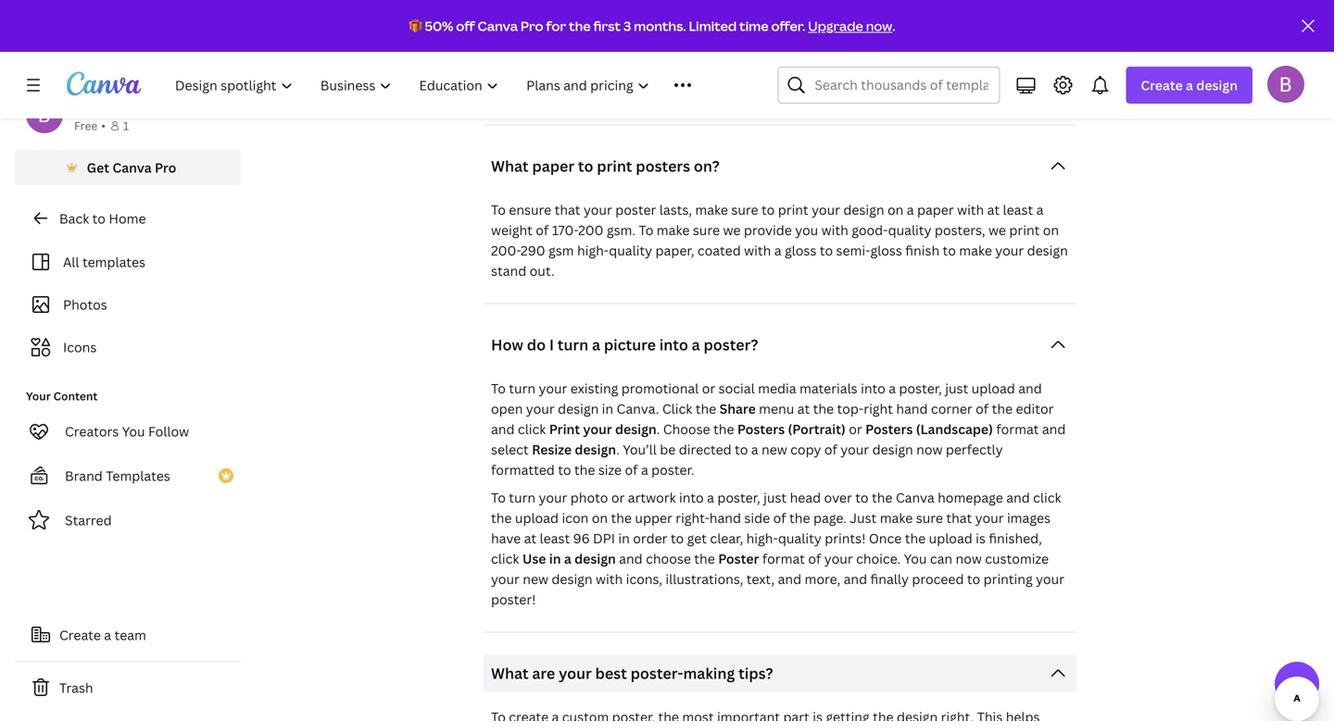 Task type: describe. For each thing, give the bounding box(es) containing it.
lasts,
[[659, 201, 692, 219]]

of inside format of your choice. you can now customize your new design with icons, illustrations, text, and more, and finally proceed to printing your poster!
[[808, 550, 821, 568]]

illustrations,
[[666, 571, 743, 588]]

promotional
[[621, 380, 699, 397]]

pro inside button
[[155, 159, 176, 176]]

(landscape)
[[916, 421, 993, 438]]

click inside menu at the top-right hand corner of the editor and click
[[518, 421, 546, 438]]

make up the paper,
[[657, 221, 690, 239]]

choose
[[646, 550, 691, 568]]

worry
[[771, 43, 808, 60]]

to for weight
[[491, 201, 506, 219]]

make inside to turn your photo or artwork into a poster, just head over to the canva homepage and click the upload icon on the upper right-hand side of the page. just make sure that your images have at least 96 dpi in order to get clear, high-quality prints! once the upload is finished, click
[[880, 510, 913, 527]]

is
[[976, 530, 986, 548]]

directed
[[679, 441, 732, 459]]

of down we
[[992, 63, 1005, 81]]

make right lasts,
[[695, 201, 728, 219]]

menu at the top-right hand corner of the editor and click
[[491, 400, 1054, 438]]

images
[[1007, 510, 1051, 527]]

your up poster!
[[491, 571, 520, 588]]

posters
[[636, 156, 690, 176]]

over
[[824, 489, 852, 507]]

sure inside to turn your photo or artwork into a poster, just head over to the canva homepage and click the upload icon on the upper right-hand side of the page. just make sure that your images have at least 96 dpi in order to get clear, high-quality prints! once the upload is finished, click
[[916, 510, 943, 527]]

2 posters from the left
[[865, 421, 913, 438]]

months.
[[634, 17, 686, 35]]

the up illustrations,
[[694, 550, 715, 568]]

with our printing services, you won't have to worry about any of this anymore! we offer automated proofing, so the size, resolution, color matching, cropping, and bleed of your design automatically adjusts to its best quality before printing.
[[491, 43, 1037, 101]]

provide
[[744, 221, 792, 239]]

icons,
[[626, 571, 662, 588]]

you inside format of your choice. you can now customize your new design with icons, illustrations, text, and more, and finally proceed to printing your poster!
[[904, 550, 927, 568]]

your up icon
[[539, 489, 567, 507]]

materials
[[799, 380, 858, 397]]

turn for photo
[[509, 489, 536, 507]]

your up is
[[975, 510, 1004, 527]]

least inside to ensure that your poster lasts, make sure to print your design on a paper with at least a weight of 170-200 gsm. to make sure we provide you with good-quality posters, we print on 200-290 gsm high-quality paper, coated with a gloss to semi-gloss finish to make your design stand out.
[[1003, 201, 1033, 219]]

side
[[744, 510, 770, 527]]

free •
[[74, 118, 106, 133]]

all templates
[[63, 253, 145, 271]]

1 vertical spatial or
[[849, 421, 862, 438]]

your
[[26, 389, 51, 404]]

your up 200
[[584, 201, 612, 219]]

this
[[893, 43, 916, 60]]

1 vertical spatial click
[[1033, 489, 1061, 507]]

the right 'for'
[[569, 17, 591, 35]]

i
[[549, 335, 554, 355]]

50%
[[425, 17, 453, 35]]

quality up finish on the top right of page
[[888, 221, 932, 239]]

and inside to turn your photo or artwork into a poster, just head over to the canva homepage and click the upload icon on the upper right-hand side of the page. just make sure that your images have at least 96 dpi in order to get clear, high-quality prints! once the upload is finished, click
[[1006, 489, 1030, 507]]

turn for existing
[[509, 380, 536, 397]]

create for create a team
[[59, 627, 101, 644]]

stand
[[491, 262, 526, 280]]

in inside to turn your photo or artwork into a poster, just head over to the canva homepage and click the upload icon on the upper right-hand side of the page. just make sure that your images have at least 96 dpi in order to get clear, high-quality prints! once the upload is finished, click
[[618, 530, 630, 548]]

once
[[869, 530, 902, 548]]

won't
[[684, 43, 719, 60]]

the up "dpi"
[[611, 510, 632, 527]]

offer
[[1004, 43, 1034, 60]]

services,
[[600, 43, 654, 60]]

be
[[660, 441, 676, 459]]

all templates link
[[26, 245, 230, 280]]

with up semi-
[[821, 221, 848, 239]]

with up posters,
[[957, 201, 984, 219]]

best inside dropdown button
[[595, 664, 627, 684]]

get canva pro
[[87, 159, 176, 176]]

printing.
[[829, 83, 882, 101]]

1 vertical spatial upload
[[515, 510, 559, 527]]

Search search field
[[815, 68, 988, 103]]

. inside . you'll be directed to a new copy of your design now perfectly formatted to the size of a poster.
[[616, 441, 620, 459]]

0 vertical spatial sure
[[731, 201, 758, 219]]

1
[[123, 118, 129, 133]]

your up print
[[526, 400, 555, 418]]

now inside format of your choice. you can now customize your new design with icons, illustrations, text, and more, and finally proceed to printing your poster!
[[956, 550, 982, 568]]

homepage
[[938, 489, 1003, 507]]

more,
[[805, 571, 840, 588]]

brand templates link
[[15, 458, 241, 495]]

at inside menu at the top-right hand corner of the editor and click
[[797, 400, 810, 418]]

1 we from the left
[[723, 221, 741, 239]]

automated
[[491, 63, 560, 81]]

just inside to turn your existing promotional or social media materials into a poster, just upload and open your design in canva. click the
[[945, 380, 968, 397]]

the inside to turn your existing promotional or social media materials into a poster, just upload and open your design in canva. click the
[[695, 400, 716, 418]]

format for of
[[762, 550, 805, 568]]

paper inside to ensure that your poster lasts, make sure to print your design on a paper with at least a weight of 170-200 gsm. to make sure we provide you with good-quality posters, we print on 200-290 gsm high-quality paper, coated with a gloss to semi-gloss finish to make your design stand out.
[[917, 201, 954, 219]]

170-
[[552, 221, 578, 239]]

at inside to turn your photo or artwork into a poster, just head over to the canva homepage and click the upload icon on the upper right-hand side of the page. just make sure that your images have at least 96 dpi in order to get clear, high-quality prints! once the upload is finished, click
[[524, 530, 537, 548]]

have inside to turn your photo or artwork into a poster, just head over to the canva homepage and click the upload icon on the upper right-hand side of the page. just make sure that your images have at least 96 dpi in order to get clear, high-quality prints! once the upload is finished, click
[[491, 530, 521, 548]]

hand inside to turn your photo or artwork into a poster, just head over to the canva homepage and click the upload icon on the upper right-hand side of the page. just make sure that your images have at least 96 dpi in order to get clear, high-quality prints! once the upload is finished, click
[[709, 510, 741, 527]]

we
[[982, 43, 1001, 60]]

🎁
[[409, 17, 422, 35]]

text,
[[746, 571, 775, 588]]

200
[[578, 221, 603, 239]]

upgrade
[[808, 17, 863, 35]]

choose
[[663, 421, 710, 438]]

free
[[74, 118, 98, 133]]

the right 'once'
[[905, 530, 926, 548]]

have inside with our printing services, you won't have to worry about any of this anymore! we offer automated proofing, so the size, resolution, color matching, cropping, and bleed of your design automatically adjusts to its best quality before printing.
[[722, 43, 752, 60]]

high- inside to turn your photo or artwork into a poster, just head over to the canva homepage and click the upload icon on the upper right-hand side of the page. just make sure that your images have at least 96 dpi in order to get clear, high-quality prints! once the upload is finished, click
[[746, 530, 778, 548]]

get
[[87, 159, 109, 176]]

home
[[109, 210, 146, 227]]

•
[[101, 118, 106, 133]]

how
[[491, 335, 523, 355]]

get
[[687, 530, 707, 548]]

tips?
[[738, 664, 773, 684]]

to left semi-
[[820, 242, 833, 259]]

icons link
[[26, 330, 230, 365]]

finally
[[870, 571, 909, 588]]

photos link
[[26, 287, 230, 322]]

you inside with our printing services, you won't have to worry about any of this anymore! we offer automated proofing, so the size, resolution, color matching, cropping, and bleed of your design automatically adjusts to its best quality before printing.
[[658, 43, 681, 60]]

your up semi-
[[812, 201, 840, 219]]

hand inside menu at the top-right hand corner of the editor and click
[[896, 400, 928, 418]]

print
[[549, 421, 580, 438]]

with down provide
[[744, 242, 771, 259]]

into for poster,
[[679, 489, 704, 507]]

the down share
[[713, 421, 734, 438]]

to down posters,
[[943, 242, 956, 259]]

and inside menu at the top-right hand corner of the editor and click
[[491, 421, 515, 438]]

(portrait)
[[788, 421, 846, 438]]

upload inside to turn your existing promotional or social media materials into a poster, just upload and open your design in canva. click the
[[972, 380, 1015, 397]]

create a team
[[59, 627, 146, 644]]

printing inside format of your choice. you can now customize your new design with icons, illustrations, text, and more, and finally proceed to printing your poster!
[[984, 571, 1033, 588]]

your inside dropdown button
[[559, 664, 592, 684]]

limited
[[689, 17, 737, 35]]

of down (portrait)
[[824, 441, 837, 459]]

about
[[811, 43, 848, 60]]

page.
[[813, 510, 847, 527]]

your inside . you'll be directed to a new copy of your design now perfectly formatted to the size of a poster.
[[841, 441, 869, 459]]

to inside format of your choice. you can now customize your new design with icons, illustrations, text, and more, and finally proceed to printing your poster!
[[967, 571, 980, 588]]

2 vertical spatial click
[[491, 550, 519, 568]]

back to home
[[59, 210, 146, 227]]

print inside dropdown button
[[597, 156, 632, 176]]

2 vertical spatial print
[[1009, 221, 1040, 239]]

templates
[[82, 253, 145, 271]]

trash link
[[15, 670, 241, 707]]

what for what paper to print posters on?
[[491, 156, 529, 176]]

your left existing
[[539, 380, 567, 397]]

1 horizontal spatial canva
[[478, 17, 518, 35]]

ensure
[[509, 201, 551, 219]]

are
[[532, 664, 555, 684]]

make down posters,
[[959, 242, 992, 259]]

and inside "format and select"
[[1042, 421, 1066, 438]]

to up provide
[[762, 201, 775, 219]]

create for create a design
[[1141, 76, 1183, 94]]

starred link
[[15, 502, 241, 539]]

what for what are your best poster-making tips?
[[491, 664, 529, 684]]

perfectly
[[946, 441, 1003, 459]]

top-
[[837, 400, 864, 418]]

of inside to turn your photo or artwork into a poster, just head over to the canva homepage and click the upload icon on the upper right-hand side of the page. just make sure that your images have at least 96 dpi in order to get clear, high-quality prints! once the upload is finished, click
[[773, 510, 786, 527]]

2 gloss from the left
[[870, 242, 902, 259]]

bob builder image
[[1267, 66, 1304, 103]]

for
[[546, 17, 566, 35]]

0 horizontal spatial you
[[122, 423, 145, 441]]

paper,
[[655, 242, 694, 259]]

icon
[[562, 510, 589, 527]]

to down print your design . choose the posters (portrait) or posters (landscape)
[[735, 441, 748, 459]]

best inside with our printing services, you won't have to worry about any of this anymore! we offer automated proofing, so the size, resolution, color matching, cropping, and bleed of your design automatically adjusts to its best quality before printing.
[[707, 83, 735, 101]]

create a design
[[1141, 76, 1238, 94]]

to down "resize design"
[[558, 461, 571, 479]]

turn inside dropdown button
[[558, 335, 588, 355]]

your right finish on the top right of page
[[995, 242, 1024, 259]]

poster.
[[651, 461, 694, 479]]

right-
[[676, 510, 709, 527]]

0 horizontal spatial in
[[549, 550, 561, 568]]

in inside to turn your existing promotional or social media materials into a poster, just upload and open your design in canva. click the
[[602, 400, 613, 418]]

into for poster?
[[659, 335, 688, 355]]

of right size
[[625, 461, 638, 479]]

design inside to turn your existing promotional or social media materials into a poster, just upload and open your design in canva. click the
[[558, 400, 599, 418]]

order
[[633, 530, 667, 548]]

design inside with our printing services, you won't have to worry about any of this anymore! we offer automated proofing, so the size, resolution, color matching, cropping, and bleed of your design automatically adjusts to its best quality before printing.
[[491, 83, 532, 101]]

1 vertical spatial print
[[778, 201, 808, 219]]

the inside . you'll be directed to a new copy of your design now perfectly formatted to the size of a poster.
[[574, 461, 595, 479]]

the down head
[[789, 510, 810, 527]]

what paper to print posters on?
[[491, 156, 720, 176]]

automatically
[[535, 83, 621, 101]]

to up just
[[855, 489, 869, 507]]

upgrade now button
[[808, 17, 892, 35]]

creators you follow
[[65, 423, 189, 441]]

create a team button
[[15, 617, 241, 654]]

1 horizontal spatial pro
[[521, 17, 543, 35]]

0 vertical spatial on
[[888, 201, 904, 219]]

and inside with our printing services, you won't have to worry about any of this anymore! we offer automated proofing, so the size, resolution, color matching, cropping, and bleed of your design automatically adjusts to its best quality before printing.
[[927, 63, 950, 81]]

290
[[521, 242, 545, 259]]

anymore!
[[919, 43, 978, 60]]

2 horizontal spatial on
[[1043, 221, 1059, 239]]

your content
[[26, 389, 98, 404]]

to down time
[[755, 43, 768, 60]]



Task type: vqa. For each thing, say whether or not it's contained in the screenshot.
Manage cookies
no



Task type: locate. For each thing, give the bounding box(es) containing it.
to for canva.
[[491, 380, 506, 397]]

quality inside with our printing services, you won't have to worry about any of this anymore! we offer automated proofing, so the size, resolution, color matching, cropping, and bleed of your design automatically adjusts to its best quality before printing.
[[738, 83, 781, 101]]

social
[[719, 380, 755, 397]]

brand templates
[[65, 467, 170, 485]]

1 vertical spatial turn
[[509, 380, 536, 397]]

quality down page.
[[778, 530, 822, 548]]

resize
[[532, 441, 572, 459]]

your inside with our printing services, you won't have to worry about any of this anymore! we offer automated proofing, so the size, resolution, color matching, cropping, and bleed of your design automatically adjusts to its best quality before printing.
[[1008, 63, 1037, 81]]

just inside to turn your photo or artwork into a poster, just head over to the canva homepage and click the upload icon on the upper right-hand side of the page. just make sure that your images have at least 96 dpi in order to get clear, high-quality prints! once the upload is finished, click
[[764, 489, 787, 507]]

new
[[762, 441, 787, 459], [523, 571, 548, 588]]

artwork
[[628, 489, 676, 507]]

and down "anymore!"
[[927, 63, 950, 81]]

we right posters,
[[988, 221, 1006, 239]]

or inside to turn your photo or artwork into a poster, just head over to the canva homepage and click the upload icon on the upper right-hand side of the page. just make sure that your images have at least 96 dpi in order to get clear, high-quality prints! once the upload is finished, click
[[611, 489, 625, 507]]

0 horizontal spatial print
[[597, 156, 632, 176]]

2 horizontal spatial at
[[987, 201, 1000, 219]]

matching,
[[800, 63, 861, 81]]

creators you follow link
[[15, 413, 241, 450]]

print your design . choose the posters (portrait) or posters (landscape)
[[549, 421, 993, 438]]

or
[[702, 380, 715, 397], [849, 421, 862, 438], [611, 489, 625, 507]]

1 horizontal spatial you
[[795, 221, 818, 239]]

or right photo
[[611, 489, 625, 507]]

0 vertical spatial click
[[518, 421, 546, 438]]

. up be at the bottom of the page
[[657, 421, 660, 438]]

choice.
[[856, 550, 901, 568]]

turn down formatted
[[509, 489, 536, 507]]

1 vertical spatial .
[[657, 421, 660, 438]]

1 horizontal spatial in
[[602, 400, 613, 418]]

our
[[523, 43, 544, 60]]

media
[[758, 380, 796, 397]]

to down formatted
[[491, 489, 506, 507]]

into inside dropdown button
[[659, 335, 688, 355]]

create inside dropdown button
[[1141, 76, 1183, 94]]

right
[[864, 400, 893, 418]]

0 vertical spatial into
[[659, 335, 688, 355]]

upload up corner at the bottom of page
[[972, 380, 1015, 397]]

. up size
[[616, 441, 620, 459]]

1 horizontal spatial now
[[916, 441, 943, 459]]

what are your best poster-making tips?
[[491, 664, 773, 684]]

2 we from the left
[[988, 221, 1006, 239]]

0 vertical spatial just
[[945, 380, 968, 397]]

with inside format of your choice. you can now customize your new design with icons, illustrations, text, and more, and finally proceed to printing your poster!
[[596, 571, 623, 588]]

0 vertical spatial canva
[[478, 17, 518, 35]]

0 horizontal spatial at
[[524, 530, 537, 548]]

0 horizontal spatial paper
[[532, 156, 574, 176]]

0 vertical spatial that
[[555, 201, 580, 219]]

to up 200
[[578, 156, 593, 176]]

the down formatted
[[491, 510, 512, 527]]

1 vertical spatial just
[[764, 489, 787, 507]]

poster
[[718, 550, 759, 568]]

photo
[[571, 489, 608, 507]]

0 horizontal spatial printing
[[548, 43, 597, 60]]

a inside button
[[104, 627, 111, 644]]

1 horizontal spatial new
[[762, 441, 787, 459]]

you left follow
[[122, 423, 145, 441]]

printing down customize
[[984, 571, 1033, 588]]

0 horizontal spatial .
[[616, 441, 620, 459]]

that down homepage
[[946, 510, 972, 527]]

clear,
[[710, 530, 743, 548]]

and up images
[[1006, 489, 1030, 507]]

0 horizontal spatial best
[[595, 664, 627, 684]]

to inside to turn your photo or artwork into a poster, just head over to the canva homepage and click the upload icon on the upper right-hand side of the page. just make sure that your images have at least 96 dpi in order to get clear, high-quality prints! once the upload is finished, click
[[491, 489, 506, 507]]

0 horizontal spatial poster,
[[717, 489, 760, 507]]

you up size,
[[658, 43, 681, 60]]

upper
[[635, 510, 672, 527]]

resize design
[[532, 441, 616, 459]]

0 vertical spatial create
[[1141, 76, 1183, 94]]

1 vertical spatial paper
[[917, 201, 954, 219]]

new inside format of your choice. you can now customize your new design with icons, illustrations, text, and more, and finally proceed to printing your poster!
[[523, 571, 548, 588]]

how do i turn a picture into a poster?
[[491, 335, 758, 355]]

1 vertical spatial format
[[762, 550, 805, 568]]

and up "editor"
[[1018, 380, 1042, 397]]

2 horizontal spatial sure
[[916, 510, 943, 527]]

hand right right
[[896, 400, 928, 418]]

or inside to turn your existing promotional or social media materials into a poster, just upload and open your design in canva. click the
[[702, 380, 715, 397]]

least
[[1003, 201, 1033, 219], [540, 530, 570, 548]]

. up this
[[892, 17, 895, 35]]

least inside to turn your photo or artwork into a poster, just head over to the canva homepage and click the upload icon on the upper right-hand side of the page. just make sure that your images have at least 96 dpi in order to get clear, high-quality prints! once the upload is finished, click
[[540, 530, 570, 548]]

turn
[[558, 335, 588, 355], [509, 380, 536, 397], [509, 489, 536, 507]]

high- inside to ensure that your poster lasts, make sure to print your design on a paper with at least a weight of 170-200 gsm. to make sure we provide you with good-quality posters, we print on 200-290 gsm high-quality paper, coated with a gloss to semi-gloss finish to make your design stand out.
[[577, 242, 609, 259]]

format inside "format and select"
[[996, 421, 1039, 438]]

now down (landscape)
[[916, 441, 943, 459]]

2 horizontal spatial canva
[[896, 489, 934, 507]]

click up images
[[1033, 489, 1061, 507]]

2 vertical spatial or
[[611, 489, 625, 507]]

to ensure that your poster lasts, make sure to print your design on a paper with at least a weight of 170-200 gsm. to make sure we provide you with good-quality posters, we print on 200-290 gsm high-quality paper, coated with a gloss to semi-gloss finish to make your design stand out.
[[491, 201, 1068, 280]]

1 vertical spatial best
[[595, 664, 627, 684]]

of inside to ensure that your poster lasts, make sure to print your design on a paper with at least a weight of 170-200 gsm. to make sure we provide you with good-quality posters, we print on 200-290 gsm high-quality paper, coated with a gloss to semi-gloss finish to make your design stand out.
[[536, 221, 549, 239]]

quality
[[738, 83, 781, 101], [888, 221, 932, 239], [609, 242, 652, 259], [778, 530, 822, 548]]

at
[[987, 201, 1000, 219], [797, 400, 810, 418], [524, 530, 537, 548]]

head
[[790, 489, 821, 507]]

picture
[[604, 335, 656, 355]]

0 horizontal spatial now
[[866, 17, 892, 35]]

proofing,
[[563, 63, 619, 81]]

your up "resize design"
[[583, 421, 612, 438]]

paper up ensure
[[532, 156, 574, 176]]

0 horizontal spatial gloss
[[785, 242, 817, 259]]

into inside to turn your photo or artwork into a poster, just head over to the canva homepage and click the upload icon on the upper right-hand side of the page. just make sure that your images have at least 96 dpi in order to get clear, high-quality prints! once the upload is finished, click
[[679, 489, 704, 507]]

design inside . you'll be directed to a new copy of your design now perfectly formatted to the size of a poster.
[[872, 441, 913, 459]]

1 horizontal spatial hand
[[896, 400, 928, 418]]

pro
[[521, 17, 543, 35], [155, 159, 176, 176]]

to for upload
[[491, 489, 506, 507]]

click
[[518, 421, 546, 438], [1033, 489, 1061, 507], [491, 550, 519, 568]]

icons
[[63, 339, 97, 356]]

gloss
[[785, 242, 817, 259], [870, 242, 902, 259]]

0 horizontal spatial sure
[[693, 221, 720, 239]]

poster?
[[704, 335, 758, 355]]

0 horizontal spatial or
[[611, 489, 625, 507]]

what inside the what are your best poster-making tips? dropdown button
[[491, 664, 529, 684]]

and inside to turn your existing promotional or social media materials into a poster, just upload and open your design in canva. click the
[[1018, 380, 1042, 397]]

high- down 200
[[577, 242, 609, 259]]

1 vertical spatial pro
[[155, 159, 176, 176]]

back
[[59, 210, 89, 227]]

1 vertical spatial least
[[540, 530, 570, 548]]

a inside to turn your photo or artwork into a poster, just head over to the canva homepage and click the upload icon on the upper right-hand side of the page. just make sure that your images have at least 96 dpi in order to get clear, high-quality prints! once the upload is finished, click
[[707, 489, 714, 507]]

print left the posters
[[597, 156, 632, 176]]

1 horizontal spatial sure
[[731, 201, 758, 219]]

2 what from the top
[[491, 664, 529, 684]]

2 vertical spatial turn
[[509, 489, 536, 507]]

2 vertical spatial canva
[[896, 489, 934, 507]]

that
[[555, 201, 580, 219], [946, 510, 972, 527]]

and down choice.
[[844, 571, 867, 588]]

2 vertical spatial upload
[[929, 530, 973, 548]]

weight
[[491, 221, 533, 239]]

creators
[[65, 423, 119, 441]]

the left "editor"
[[992, 400, 1013, 418]]

the down "resize design"
[[574, 461, 595, 479]]

off
[[456, 17, 475, 35]]

turn up open
[[509, 380, 536, 397]]

0 vertical spatial format
[[996, 421, 1039, 438]]

1 vertical spatial now
[[916, 441, 943, 459]]

the up just
[[872, 489, 893, 507]]

upload up the can
[[929, 530, 973, 548]]

1 horizontal spatial print
[[778, 201, 808, 219]]

brand
[[65, 467, 103, 485]]

design inside dropdown button
[[1196, 76, 1238, 94]]

create inside button
[[59, 627, 101, 644]]

now inside . you'll be directed to a new copy of your design now perfectly formatted to the size of a poster.
[[916, 441, 943, 459]]

just
[[850, 510, 877, 527]]

canva right get
[[112, 159, 152, 176]]

0 vertical spatial high-
[[577, 242, 609, 259]]

posters down menu
[[737, 421, 785, 438]]

the down materials at bottom
[[813, 400, 834, 418]]

1 vertical spatial hand
[[709, 510, 741, 527]]

1 vertical spatial create
[[59, 627, 101, 644]]

a inside to turn your existing promotional or social media materials into a poster, just upload and open your design in canva. click the
[[889, 380, 896, 397]]

gsm
[[548, 242, 574, 259]]

poster-
[[631, 664, 683, 684]]

out.
[[530, 262, 555, 280]]

print up provide
[[778, 201, 808, 219]]

making
[[683, 664, 735, 684]]

and right text, at the right bottom
[[778, 571, 801, 588]]

0 horizontal spatial posters
[[737, 421, 785, 438]]

bleed
[[953, 63, 989, 81]]

0 vertical spatial least
[[1003, 201, 1033, 219]]

1 horizontal spatial .
[[657, 421, 660, 438]]

new down print your design . choose the posters (portrait) or posters (landscape)
[[762, 441, 787, 459]]

to inside "link"
[[92, 210, 106, 227]]

0 horizontal spatial on
[[592, 510, 608, 527]]

0 vertical spatial turn
[[558, 335, 588, 355]]

your
[[1008, 63, 1037, 81], [584, 201, 612, 219], [812, 201, 840, 219], [995, 242, 1024, 259], [539, 380, 567, 397], [526, 400, 555, 418], [583, 421, 612, 438], [841, 441, 869, 459], [539, 489, 567, 507], [975, 510, 1004, 527], [824, 550, 853, 568], [491, 571, 520, 588], [1036, 571, 1064, 588], [559, 664, 592, 684]]

how do i turn a picture into a poster? button
[[484, 327, 1077, 364]]

select
[[491, 441, 529, 459]]

1 gloss from the left
[[785, 242, 817, 259]]

coated
[[697, 242, 741, 259]]

its
[[689, 83, 704, 101]]

posters,
[[935, 221, 985, 239]]

of right any
[[877, 43, 890, 60]]

0 vertical spatial have
[[722, 43, 752, 60]]

in right "dpi"
[[618, 530, 630, 548]]

on up "dpi"
[[592, 510, 608, 527]]

2 vertical spatial into
[[679, 489, 704, 507]]

1 horizontal spatial on
[[888, 201, 904, 219]]

0 vertical spatial you
[[658, 43, 681, 60]]

2 horizontal spatial print
[[1009, 221, 1040, 239]]

of up 290
[[536, 221, 549, 239]]

turn inside to turn your existing promotional or social media materials into a poster, just upload and open your design in canva. click the
[[509, 380, 536, 397]]

on inside to turn your photo or artwork into a poster, just head over to the canva homepage and click the upload icon on the upper right-hand side of the page. just make sure that your images have at least 96 dpi in order to get clear, high-quality prints! once the upload is finished, click
[[592, 510, 608, 527]]

in down existing
[[602, 400, 613, 418]]

what up ensure
[[491, 156, 529, 176]]

top level navigation element
[[163, 67, 733, 104], [163, 67, 733, 104]]

trash
[[59, 680, 93, 697]]

resolution,
[[694, 63, 761, 81]]

to down poster
[[639, 221, 653, 239]]

have up resolution,
[[722, 43, 752, 60]]

that inside to ensure that your poster lasts, make sure to print your design on a paper with at least a weight of 170-200 gsm. to make sure we provide you with good-quality posters, we print on 200-290 gsm high-quality paper, coated with a gloss to semi-gloss finish to make your design stand out.
[[555, 201, 580, 219]]

finished,
[[989, 530, 1042, 548]]

the inside with our printing services, you won't have to worry about any of this anymore! we offer automated proofing, so the size, resolution, color matching, cropping, and bleed of your design automatically adjusts to its best quality before printing.
[[640, 63, 661, 81]]

0 horizontal spatial create
[[59, 627, 101, 644]]

photos
[[63, 296, 107, 314]]

what left are
[[491, 664, 529, 684]]

that inside to turn your photo or artwork into a poster, just head over to the canva homepage and click the upload icon on the upper right-hand side of the page. just make sure that your images have at least 96 dpi in order to get clear, high-quality prints! once the upload is finished, click
[[946, 510, 972, 527]]

1 horizontal spatial that
[[946, 510, 972, 527]]

0 horizontal spatial you
[[658, 43, 681, 60]]

pro up back to home "link"
[[155, 159, 176, 176]]

2 horizontal spatial .
[[892, 17, 895, 35]]

new inside . you'll be directed to a new copy of your design now perfectly formatted to the size of a poster.
[[762, 441, 787, 459]]

corner
[[931, 400, 972, 418]]

.
[[892, 17, 895, 35], [657, 421, 660, 438], [616, 441, 620, 459]]

quality down gsm.
[[609, 242, 652, 259]]

0 horizontal spatial canva
[[112, 159, 152, 176]]

0 vertical spatial now
[[866, 17, 892, 35]]

poster, inside to turn your photo or artwork into a poster, just head over to the canva homepage and click the upload icon on the upper right-hand side of the page. just make sure that your images have at least 96 dpi in order to get clear, high-quality prints! once the upload is finished, click
[[717, 489, 760, 507]]

0 horizontal spatial we
[[723, 221, 741, 239]]

into up right-
[[679, 489, 704, 507]]

of inside menu at the top-right hand corner of the editor and click
[[976, 400, 989, 418]]

🎁 50% off canva pro for the first 3 months. limited time offer. upgrade now .
[[409, 17, 895, 35]]

formatted
[[491, 461, 555, 479]]

just up side
[[764, 489, 787, 507]]

the up choose
[[695, 400, 716, 418]]

2 vertical spatial .
[[616, 441, 620, 459]]

into inside to turn your existing promotional or social media materials into a poster, just upload and open your design in canva. click the
[[861, 380, 885, 397]]

1 vertical spatial on
[[1043, 221, 1059, 239]]

editor
[[1016, 400, 1054, 418]]

time
[[739, 17, 769, 35]]

1 horizontal spatial paper
[[917, 201, 954, 219]]

sure up the can
[[916, 510, 943, 527]]

what paper to print posters on? button
[[484, 148, 1077, 185]]

to left its
[[672, 83, 686, 101]]

gloss down provide
[[785, 242, 817, 259]]

what are your best poster-making tips? button
[[484, 655, 1077, 693]]

you left the can
[[904, 550, 927, 568]]

click
[[662, 400, 692, 418]]

that up 170-
[[555, 201, 580, 219]]

any
[[851, 43, 873, 60]]

to right back
[[92, 210, 106, 227]]

0 vertical spatial .
[[892, 17, 895, 35]]

poster!
[[491, 591, 536, 609]]

canva inside button
[[112, 159, 152, 176]]

1 what from the top
[[491, 156, 529, 176]]

2 horizontal spatial now
[[956, 550, 982, 568]]

to inside dropdown button
[[578, 156, 593, 176]]

your down offer
[[1008, 63, 1037, 81]]

1 horizontal spatial just
[[945, 380, 968, 397]]

semi-
[[836, 242, 870, 259]]

to left get
[[671, 530, 684, 548]]

sure up coated
[[693, 221, 720, 239]]

1 horizontal spatial posters
[[865, 421, 913, 438]]

2 horizontal spatial or
[[849, 421, 862, 438]]

your down prints!
[[824, 550, 853, 568]]

the
[[569, 17, 591, 35], [640, 63, 661, 81], [695, 400, 716, 418], [813, 400, 834, 418], [992, 400, 1013, 418], [713, 421, 734, 438], [574, 461, 595, 479], [872, 489, 893, 507], [491, 510, 512, 527], [611, 510, 632, 527], [789, 510, 810, 527], [905, 530, 926, 548], [694, 550, 715, 568]]

0 vertical spatial best
[[707, 83, 735, 101]]

2 vertical spatial in
[[549, 550, 561, 568]]

poster,
[[899, 380, 942, 397], [717, 489, 760, 507]]

to
[[491, 201, 506, 219], [639, 221, 653, 239], [491, 380, 506, 397], [491, 489, 506, 507]]

canva inside to turn your photo or artwork into a poster, just head over to the canva homepage and click the upload icon on the upper right-hand side of the page. just make sure that your images have at least 96 dpi in order to get clear, high-quality prints! once the upload is finished, click
[[896, 489, 934, 507]]

in right use
[[549, 550, 561, 568]]

None search field
[[778, 67, 1000, 104]]

paper up posters,
[[917, 201, 954, 219]]

1 horizontal spatial format
[[996, 421, 1039, 438]]

your down customize
[[1036, 571, 1064, 588]]

paper inside dropdown button
[[532, 156, 574, 176]]

hand
[[896, 400, 928, 418], [709, 510, 741, 527]]

1 vertical spatial sure
[[693, 221, 720, 239]]

hand up clear,
[[709, 510, 741, 527]]

0 vertical spatial new
[[762, 441, 787, 459]]

poster, up corner at the bottom of page
[[899, 380, 942, 397]]

2 vertical spatial at
[[524, 530, 537, 548]]

a
[[1186, 76, 1193, 94], [907, 201, 914, 219], [1036, 201, 1044, 219], [774, 242, 781, 259], [592, 335, 600, 355], [692, 335, 700, 355], [889, 380, 896, 397], [751, 441, 758, 459], [641, 461, 648, 479], [707, 489, 714, 507], [564, 550, 571, 568], [104, 627, 111, 644]]

1 horizontal spatial least
[[1003, 201, 1033, 219]]

printing up proofing, at the top left of page
[[548, 43, 597, 60]]

to inside to turn your existing promotional or social media materials into a poster, just upload and open your design in canva. click the
[[491, 380, 506, 397]]

can
[[930, 550, 952, 568]]

design inside format of your choice. you can now customize your new design with icons, illustrations, text, and more, and finally proceed to printing your poster!
[[552, 571, 593, 588]]

0 vertical spatial paper
[[532, 156, 574, 176]]

1 horizontal spatial we
[[988, 221, 1006, 239]]

use in a design and choose the poster
[[522, 550, 759, 568]]

gloss down good-
[[870, 242, 902, 259]]

or down top-
[[849, 421, 862, 438]]

poster, inside to turn your existing promotional or social media materials into a poster, just upload and open your design in canva. click the
[[899, 380, 942, 397]]

1 vertical spatial high-
[[746, 530, 778, 548]]

1 posters from the left
[[737, 421, 785, 438]]

0 vertical spatial or
[[702, 380, 715, 397]]

and up icons,
[[619, 550, 643, 568]]

your down top-
[[841, 441, 869, 459]]

best down resolution,
[[707, 83, 735, 101]]

format inside format of your choice. you can now customize your new design with icons, illustrations, text, and more, and finally proceed to printing your poster!
[[762, 550, 805, 568]]

quality inside to turn your photo or artwork into a poster, just head over to the canva homepage and click the upload icon on the upper right-hand side of the page. just make sure that your images have at least 96 dpi in order to get clear, high-quality prints! once the upload is finished, click
[[778, 530, 822, 548]]

before
[[785, 83, 826, 101]]

0 vertical spatial print
[[597, 156, 632, 176]]

make
[[695, 201, 728, 219], [657, 221, 690, 239], [959, 242, 992, 259], [880, 510, 913, 527]]

or left social
[[702, 380, 715, 397]]

1 horizontal spatial printing
[[984, 571, 1033, 588]]

format for and
[[996, 421, 1039, 438]]

2 vertical spatial now
[[956, 550, 982, 568]]

of up more,
[[808, 550, 821, 568]]

create a design button
[[1126, 67, 1253, 104]]

we up coated
[[723, 221, 741, 239]]

new down use
[[523, 571, 548, 588]]

back to home link
[[15, 200, 241, 237]]

and down open
[[491, 421, 515, 438]]

turn inside to turn your photo or artwork into a poster, just head over to the canva homepage and click the upload icon on the upper right-hand side of the page. just make sure that your images have at least 96 dpi in order to get clear, high-quality prints! once the upload is finished, click
[[509, 489, 536, 507]]

to turn your existing promotional or social media materials into a poster, just upload and open your design in canva. click the
[[491, 380, 1042, 418]]

turn right i
[[558, 335, 588, 355]]

printing inside with our printing services, you won't have to worry about any of this anymore! we offer automated proofing, so the size, resolution, color matching, cropping, and bleed of your design automatically adjusts to its best quality before printing.
[[548, 43, 597, 60]]

at inside to ensure that your poster lasts, make sure to print your design on a paper with at least a weight of 170-200 gsm. to make sure we provide you with good-quality posters, we print on 200-290 gsm high-quality paper, coated with a gloss to semi-gloss finish to make your design stand out.
[[987, 201, 1000, 219]]

0 horizontal spatial high-
[[577, 242, 609, 259]]

copy
[[790, 441, 821, 459]]

poster
[[615, 201, 656, 219]]

1 vertical spatial you
[[795, 221, 818, 239]]

you inside to ensure that your poster lasts, make sure to print your design on a paper with at least a weight of 170-200 gsm. to make sure we provide you with good-quality posters, we print on 200-290 gsm high-quality paper, coated with a gloss to semi-gloss finish to make your design stand out.
[[795, 221, 818, 239]]

0 vertical spatial at
[[987, 201, 1000, 219]]

1 vertical spatial have
[[491, 530, 521, 548]]

1 vertical spatial new
[[523, 571, 548, 588]]

what inside "what paper to print posters on?" dropdown button
[[491, 156, 529, 176]]

1 horizontal spatial poster,
[[899, 380, 942, 397]]

1 horizontal spatial at
[[797, 400, 810, 418]]

click up the resize
[[518, 421, 546, 438]]

posters
[[737, 421, 785, 438], [865, 421, 913, 438]]

1 vertical spatial at
[[797, 400, 810, 418]]

0 horizontal spatial just
[[764, 489, 787, 507]]

1 vertical spatial poster,
[[717, 489, 760, 507]]



